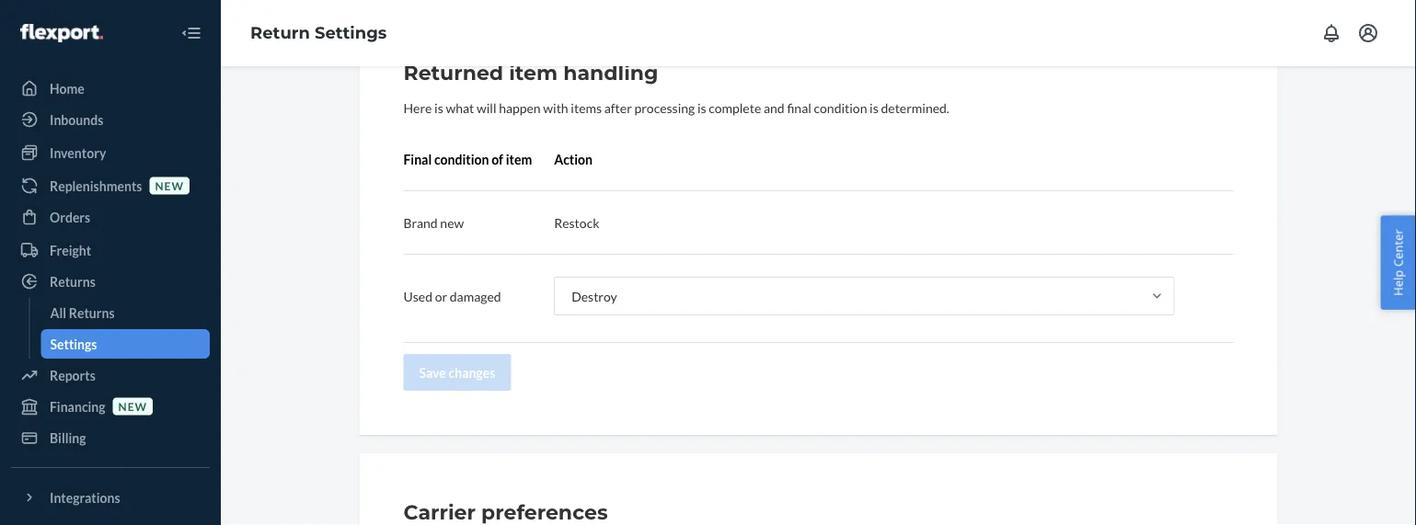 Task type: locate. For each thing, give the bounding box(es) containing it.
0 vertical spatial settings
[[315, 23, 387, 43]]

settings up the reports
[[50, 336, 97, 352]]

here
[[403, 100, 432, 115]]

financing
[[50, 399, 105, 415]]

destroy
[[572, 288, 617, 304]]

1 vertical spatial condition
[[434, 151, 489, 167]]

0 vertical spatial returns
[[50, 274, 96, 289]]

2 horizontal spatial new
[[440, 215, 464, 231]]

condition left of
[[434, 151, 489, 167]]

with
[[543, 100, 568, 115]]

final
[[403, 151, 432, 167]]

and
[[764, 100, 785, 115]]

1 vertical spatial item
[[506, 151, 532, 167]]

inventory
[[50, 145, 106, 161]]

1 horizontal spatial new
[[155, 179, 184, 192]]

final
[[787, 100, 811, 115]]

1 vertical spatial new
[[440, 215, 464, 231]]

0 vertical spatial condition
[[814, 100, 867, 115]]

preferences
[[481, 500, 608, 525]]

new right brand on the top of the page
[[440, 215, 464, 231]]

condition right final at the top right
[[814, 100, 867, 115]]

returned
[[403, 60, 503, 85]]

after
[[604, 100, 632, 115]]

home link
[[11, 74, 210, 103]]

is
[[434, 100, 443, 115], [697, 100, 706, 115], [870, 100, 879, 115]]

new
[[155, 179, 184, 192], [440, 215, 464, 231], [118, 400, 147, 413]]

0 horizontal spatial is
[[434, 100, 443, 115]]

settings right return
[[315, 23, 387, 43]]

returns right all
[[69, 305, 115, 321]]

2 vertical spatial new
[[118, 400, 147, 413]]

flexport logo image
[[20, 24, 103, 42]]

all returns link
[[41, 298, 210, 328]]

is left complete
[[697, 100, 706, 115]]

carrier preferences
[[403, 500, 608, 525]]

item
[[509, 60, 558, 85], [506, 151, 532, 167]]

1 horizontal spatial condition
[[814, 100, 867, 115]]

open account menu image
[[1357, 22, 1379, 44]]

returned item handling
[[403, 60, 658, 85]]

new for replenishments
[[155, 179, 184, 192]]

integrations button
[[11, 483, 210, 513]]

is left what
[[434, 100, 443, 115]]

0 vertical spatial new
[[155, 179, 184, 192]]

returns link
[[11, 267, 210, 296]]

new down reports link
[[118, 400, 147, 413]]

freight link
[[11, 236, 210, 265]]

item right of
[[506, 151, 532, 167]]

1 is from the left
[[434, 100, 443, 115]]

help center
[[1390, 229, 1406, 296]]

0 horizontal spatial condition
[[434, 151, 489, 167]]

new up orders link
[[155, 179, 184, 192]]

of
[[491, 151, 503, 167]]

billing link
[[11, 423, 210, 453]]

is left determined.
[[870, 100, 879, 115]]

1 vertical spatial returns
[[69, 305, 115, 321]]

1 horizontal spatial is
[[697, 100, 706, 115]]

return settings
[[250, 23, 387, 43]]

2 horizontal spatial is
[[870, 100, 879, 115]]

help
[[1390, 270, 1406, 296]]

condition
[[814, 100, 867, 115], [434, 151, 489, 167]]

0 horizontal spatial new
[[118, 400, 147, 413]]

inbounds
[[50, 112, 103, 127]]

here is what will happen with items after processing is complete and final condition is determined.
[[403, 100, 949, 115]]

save changes
[[419, 365, 495, 380]]

what
[[446, 100, 474, 115]]

reports link
[[11, 361, 210, 390]]

orders link
[[11, 202, 210, 232]]

1 vertical spatial settings
[[50, 336, 97, 352]]

0 vertical spatial item
[[509, 60, 558, 85]]

settings
[[315, 23, 387, 43], [50, 336, 97, 352]]

inbounds link
[[11, 105, 210, 134]]

all returns
[[50, 305, 115, 321]]

reports
[[50, 368, 96, 383]]

returns down freight
[[50, 274, 96, 289]]

orders
[[50, 209, 90, 225]]

complete
[[709, 100, 761, 115]]

center
[[1390, 229, 1406, 267]]

final condition of item
[[403, 151, 532, 167]]

1 horizontal spatial settings
[[315, 23, 387, 43]]

returns
[[50, 274, 96, 289], [69, 305, 115, 321]]

item up happen
[[509, 60, 558, 85]]

action
[[554, 151, 593, 167]]



Task type: describe. For each thing, give the bounding box(es) containing it.
carrier
[[403, 500, 476, 525]]

damaged
[[450, 288, 501, 304]]

help center button
[[1381, 215, 1416, 310]]

or
[[435, 288, 447, 304]]

restock
[[554, 215, 599, 231]]

integrations
[[50, 490, 120, 506]]

return
[[250, 23, 310, 43]]

returns inside 'link'
[[69, 305, 115, 321]]

used or damaged
[[403, 288, 501, 304]]

replenishments
[[50, 178, 142, 194]]

3 is from the left
[[870, 100, 879, 115]]

inventory link
[[11, 138, 210, 167]]

changes
[[449, 365, 495, 380]]

home
[[50, 81, 84, 96]]

processing
[[634, 100, 695, 115]]

new for financing
[[118, 400, 147, 413]]

return settings link
[[250, 23, 387, 43]]

0 horizontal spatial settings
[[50, 336, 97, 352]]

save changes button
[[403, 354, 511, 391]]

brand new
[[403, 215, 464, 231]]

items
[[571, 100, 602, 115]]

billing
[[50, 430, 86, 446]]

happen
[[499, 100, 541, 115]]

all
[[50, 305, 66, 321]]

brand
[[403, 215, 438, 231]]

determined.
[[881, 100, 949, 115]]

save
[[419, 365, 446, 380]]

open notifications image
[[1320, 22, 1343, 44]]

handling
[[563, 60, 658, 85]]

settings link
[[41, 329, 210, 359]]

2 is from the left
[[697, 100, 706, 115]]

used
[[403, 288, 432, 304]]

will
[[477, 100, 496, 115]]

freight
[[50, 242, 91, 258]]

close navigation image
[[180, 22, 202, 44]]



Task type: vqa. For each thing, say whether or not it's contained in the screenshot.
Financing Request
no



